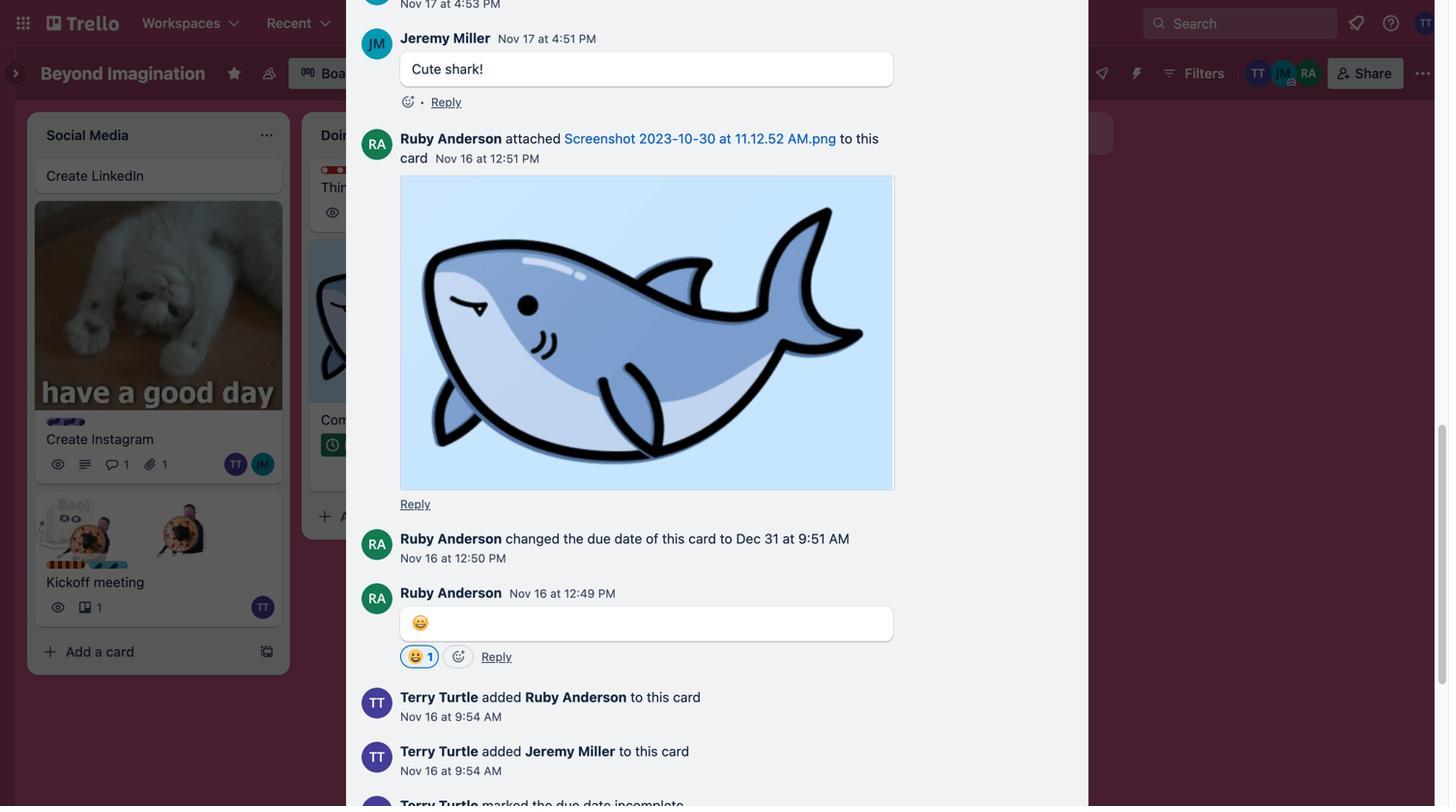 Task type: vqa. For each thing, say whether or not it's contained in the screenshot.
the bottommost the 9:54
yes



Task type: describe. For each thing, give the bounding box(es) containing it.
31 inside option
[[369, 438, 382, 452]]

reply link for jeremy
[[431, 95, 462, 109]]

nov 16 at 9:54 am link for ruby anderson
[[400, 710, 502, 724]]

kickoff
[[46, 574, 90, 590]]

customize views image
[[381, 64, 400, 83]]

jeremy miller nov 17 at 4:51 pm
[[400, 30, 596, 46]]

1 down create instagram link
[[162, 458, 167, 471]]

create linkedin link
[[46, 166, 271, 186]]

compliment the chef
[[321, 412, 454, 428]]

sparkling
[[108, 562, 161, 576]]

0 notifications image
[[1345, 12, 1368, 35]]

to inside terry turtle added jeremy miller to this card nov 16 at 9:54 am
[[619, 744, 632, 760]]

0 horizontal spatial reply
[[400, 498, 431, 511]]

instagram
[[92, 431, 154, 447]]

0 horizontal spatial the
[[400, 412, 420, 428]]

linkedin
[[92, 168, 144, 184]]

1 horizontal spatial terry turtle (terryturtle) image
[[362, 688, 393, 719]]

pm inside the ruby anderson changed the due date of this card to dec 31 at 9:51 am nov 16 at 12:50 pm
[[489, 552, 506, 565]]

am inside the ruby anderson changed the due date of this card to dec 31 at 9:51 am nov 16 at 12:50 pm
[[829, 531, 850, 547]]

am for ruby anderson
[[484, 710, 502, 724]]

anderson inside terry turtle added ruby anderson to this card nov 16 at 9:54 am
[[562, 690, 627, 705]]

0 horizontal spatial add
[[66, 644, 91, 660]]

the inside the ruby anderson changed the due date of this card to dec 31 at 9:51 am nov 16 at 12:50 pm
[[563, 531, 584, 547]]

dec 31
[[344, 438, 382, 452]]

31 inside the ruby anderson changed the due date of this card to dec 31 at 9:51 am nov 16 at 12:50 pm
[[764, 531, 779, 547]]

ruby anderson (rubyanderson7) image left grinning icon
[[362, 584, 393, 615]]

create for create linkedin
[[46, 168, 88, 184]]

screenshot
[[564, 130, 636, 146]]

automation image
[[1121, 58, 1148, 85]]

16 inside terry turtle added jeremy miller to this card nov 16 at 9:54 am
[[425, 764, 438, 778]]

ruby anderson (rubyanderson7) image up thoughts
[[362, 129, 393, 160]]

1 horizontal spatial jeremy miller (jeremymiller198) image
[[499, 461, 522, 484]]

dec inside option
[[344, 438, 366, 452]]

add a card for the middle "add a card" button
[[340, 509, 409, 524]]

at inside ruby anderson nov 16 at 12:49 pm
[[550, 587, 561, 601]]

12:49
[[564, 587, 595, 601]]

create linkedin
[[46, 168, 144, 184]]

thoughts thinking
[[321, 167, 394, 195]]

attached
[[506, 130, 561, 146]]

turtle for jeremy
[[439, 744, 478, 760]]

ruby anderson (rubyanderson7) image
[[362, 530, 393, 560]]

thinking link
[[321, 178, 545, 197]]

this inside to this card
[[856, 130, 879, 146]]

am.png
[[788, 130, 836, 146]]

create for create instagram
[[46, 431, 88, 447]]

0 horizontal spatial jeremy miller (jeremymiller198) image
[[251, 453, 275, 476]]

4:51
[[552, 32, 576, 45]]

to this card
[[400, 130, 879, 166]]

16 inside ruby anderson nov 16 at 12:49 pm
[[534, 587, 547, 601]]

add a card for leftmost "add a card" button
[[66, 644, 134, 660]]

1 horizontal spatial add reaction image
[[443, 646, 474, 669]]

1 horizontal spatial add
[[340, 509, 366, 524]]

terry for ruby anderson
[[400, 690, 435, 705]]

ruby anderson (rubyanderson7) image left "share" button
[[1295, 60, 1322, 87]]

imagination
[[107, 63, 205, 84]]

added for jeremy
[[482, 744, 521, 760]]

nov inside terry turtle added jeremy miller to this card nov 16 at 9:54 am
[[400, 764, 422, 778]]

workspace visible image
[[261, 66, 277, 81]]

thoughts
[[340, 167, 394, 181]]

reply link for ruby
[[482, 650, 512, 664]]

cute shark!
[[412, 61, 483, 77]]

meeting
[[94, 574, 144, 590]]

Dec 31 checkbox
[[321, 434, 387, 457]]

leftover
[[596, 339, 647, 354]]

pie
[[651, 339, 670, 354]]

show menu image
[[1413, 64, 1433, 83]]

shark!
[[445, 61, 483, 77]]

color: bold red, title: "thoughts" element
[[321, 166, 394, 181]]

nov 16 at 12:50 pm link
[[400, 552, 506, 565]]

this inside the ruby anderson changed the due date of this card to dec 31 at 9:51 am nov 16 at 12:50 pm
[[662, 531, 685, 547]]

leftover pie link
[[596, 337, 820, 356]]

0 horizontal spatial add reaction image
[[400, 92, 416, 112]]

terry turtle added ruby anderson to this card nov 16 at 9:54 am
[[400, 690, 701, 724]]

2 horizontal spatial terry turtle (terryturtle) image
[[472, 461, 495, 484]]

screenshot 2023-10-30 at 11.12.52 am.png link
[[564, 130, 836, 146]]

nov 16 at 12:49 pm link
[[510, 587, 616, 601]]

this inside terry turtle added jeremy miller to this card nov 16 at 9:54 am
[[635, 744, 658, 760]]

anderson for changed
[[437, 531, 502, 547]]

at inside terry turtle added ruby anderson to this card nov 16 at 9:54 am
[[441, 710, 452, 724]]

color: sky, title: "sparkling" element
[[89, 561, 161, 576]]

pm inside jeremy miller nov 17 at 4:51 pm
[[579, 32, 596, 45]]

create instagram
[[46, 431, 154, 447]]

ruby anderson nov 16 at 12:49 pm
[[400, 585, 616, 601]]

30
[[699, 130, 716, 146]]

nov 17 at 4:51 pm link
[[498, 32, 596, 45]]

leftover pie
[[596, 339, 670, 354]]

filters button
[[1156, 58, 1230, 89]]

pm inside ruby anderson nov 16 at 12:49 pm
[[598, 587, 616, 601]]

Search field
[[1167, 9, 1336, 38]]

create button
[[561, 8, 627, 39]]

Board name text field
[[31, 58, 215, 89]]

nov 16 at 9:54 am link for jeremy miller
[[400, 764, 502, 778]]

ruby for ruby anderson nov 16 at 12:49 pm
[[400, 585, 434, 601]]

am for jeremy miller
[[484, 764, 502, 778]]

of
[[646, 531, 658, 547]]

ruby anderson (rubyanderson7) image up changed
[[526, 461, 549, 484]]

jeremy inside terry turtle added jeremy miller to this card nov 16 at 9:54 am
[[525, 744, 575, 760]]

0 horizontal spatial terry turtle (terryturtle) image
[[224, 453, 247, 476]]

to inside the ruby anderson changed the due date of this card to dec 31 at 9:51 am nov 16 at 12:50 pm
[[720, 531, 732, 547]]

add a card for "add a card" button to the top
[[615, 381, 684, 397]]

pm down attached
[[522, 152, 540, 165]]

9:51
[[798, 531, 825, 547]]

ruby inside terry turtle added ruby anderson to this card nov 16 at 9:54 am
[[525, 690, 559, 705]]



Task type: locate. For each thing, give the bounding box(es) containing it.
am up terry turtle added jeremy miller to this card nov 16 at 9:54 am
[[484, 710, 502, 724]]

anderson for nov
[[437, 585, 502, 601]]

dec
[[344, 438, 366, 452], [736, 531, 761, 547]]

miller up shark!
[[453, 30, 490, 46]]

1 vertical spatial jeremy miller (jeremymiller198) image
[[1270, 60, 1297, 87]]

open information menu image
[[1382, 14, 1401, 33]]

1 horizontal spatial add a card button
[[309, 501, 526, 532]]

9:54 inside terry turtle added ruby anderson to this card nov 16 at 9:54 am
[[455, 710, 481, 724]]

added inside terry turtle added ruby anderson to this card nov 16 at 9:54 am
[[482, 690, 521, 705]]

ruby anderson changed the due date of this card to dec 31 at 9:51 am nov 16 at 12:50 pm
[[400, 531, 850, 565]]

add a card button down kickoff meeting link
[[35, 637, 251, 668]]

jeremy up cute
[[400, 30, 450, 46]]

reply for ruby
[[482, 650, 512, 664]]

0 horizontal spatial jeremy miller (jeremymiller198) image
[[362, 28, 393, 59]]

create
[[572, 15, 615, 31], [46, 168, 88, 184], [46, 431, 88, 447]]

add a card down kickoff meeting
[[66, 644, 134, 660]]

1 vertical spatial 31
[[764, 531, 779, 547]]

1 vertical spatial add a card button
[[309, 501, 526, 532]]

reply link up nov 16 at 12:50 pm link
[[400, 498, 431, 511]]

2 vertical spatial reply
[[482, 650, 512, 664]]

create up the 4:51 on the top of page
[[572, 15, 615, 31]]

2 vertical spatial am
[[484, 764, 502, 778]]

jeremy miller (jeremymiller198) image
[[251, 453, 275, 476], [499, 461, 522, 484]]

ruby anderson (rubyanderson7) image
[[1295, 60, 1322, 87], [362, 129, 393, 160], [526, 461, 549, 484], [362, 584, 393, 615]]

am right 9:51
[[829, 531, 850, 547]]

nov inside ruby anderson nov 16 at 12:49 pm
[[510, 587, 531, 601]]

0 vertical spatial reply
[[431, 95, 462, 109]]

ruby
[[400, 130, 434, 146], [400, 531, 434, 547], [400, 585, 434, 601], [525, 690, 559, 705]]

2 horizontal spatial add a card button
[[584, 374, 800, 405]]

board
[[321, 65, 359, 81]]

add a card button up nov 16 at 12:50 pm link
[[309, 501, 526, 532]]

1 terry from the top
[[400, 690, 435, 705]]

0 horizontal spatial dec
[[344, 438, 366, 452]]

2 vertical spatial add
[[66, 644, 91, 660]]

miller inside terry turtle added jeremy miller to this card nov 16 at 9:54 am
[[578, 744, 615, 760]]

share button
[[1328, 58, 1404, 89]]

1 horizontal spatial jeremy miller (jeremymiller198) image
[[1270, 60, 1297, 87]]

0 horizontal spatial a
[[95, 644, 102, 660]]

dec inside the ruby anderson changed the due date of this card to dec 31 at 9:51 am nov 16 at 12:50 pm
[[736, 531, 761, 547]]

kickoff meeting
[[46, 574, 144, 590]]

to
[[840, 130, 852, 146], [720, 531, 732, 547], [630, 690, 643, 705], [619, 744, 632, 760]]

card inside the ruby anderson changed the due date of this card to dec 31 at 9:51 am nov 16 at 12:50 pm
[[689, 531, 716, 547]]

am inside terry turtle added ruby anderson to this card nov 16 at 9:54 am
[[484, 710, 502, 724]]

compliment
[[321, 412, 396, 428]]

2 horizontal spatial add
[[615, 381, 640, 397]]

0 vertical spatial add a card button
[[584, 374, 800, 405]]

1 vertical spatial add
[[340, 509, 366, 524]]

miller
[[453, 30, 490, 46], [578, 744, 615, 760]]

31
[[369, 438, 382, 452], [764, 531, 779, 547]]

reply link
[[431, 95, 462, 109], [400, 498, 431, 511], [482, 650, 512, 664]]

jeremy miller (jeremymiller198) image
[[362, 28, 393, 59], [1270, 60, 1297, 87]]

1 vertical spatial miller
[[578, 744, 615, 760]]

0 vertical spatial dec
[[344, 438, 366, 452]]

1 vertical spatial jeremy
[[525, 744, 575, 760]]

ruby right ruby anderson (rubyanderson7) image
[[400, 531, 434, 547]]

terry for jeremy miller
[[400, 744, 435, 760]]

turtle for ruby
[[439, 690, 478, 705]]

a up ruby anderson (rubyanderson7) image
[[369, 509, 377, 524]]

ruby inside the ruby anderson changed the due date of this card to dec 31 at 9:51 am nov 16 at 12:50 pm
[[400, 531, 434, 547]]

added
[[482, 690, 521, 705], [482, 744, 521, 760]]

16 inside the ruby anderson changed the due date of this card to dec 31 at 9:51 am nov 16 at 12:50 pm
[[425, 552, 438, 565]]

ruby for ruby anderson changed the due date of this card to dec 31 at 9:51 am nov 16 at 12:50 pm
[[400, 531, 434, 547]]

10-
[[678, 130, 699, 146]]

pm right the 4:51 on the top of page
[[579, 32, 596, 45]]

reply down ruby anderson nov 16 at 12:49 pm
[[482, 650, 512, 664]]

2 added from the top
[[482, 744, 521, 760]]

pm right 12:50
[[489, 552, 506, 565]]

a
[[644, 381, 652, 397], [369, 509, 377, 524], [95, 644, 102, 660]]

2 vertical spatial create
[[46, 431, 88, 447]]

0 horizontal spatial add a card
[[66, 644, 134, 660]]

1 vertical spatial add reaction image
[[443, 646, 474, 669]]

jeremy miller (jeremymiller198) image up changed
[[499, 461, 522, 484]]

beyond imagination
[[41, 63, 205, 84]]

card
[[400, 150, 428, 166], [655, 381, 684, 397], [380, 509, 409, 524], [689, 531, 716, 547], [106, 644, 134, 660], [673, 690, 701, 705], [662, 744, 689, 760]]

2 turtle from the top
[[439, 744, 478, 760]]

the
[[400, 412, 420, 428], [563, 531, 584, 547]]

anderson up the nov 16 at 12:51 pm
[[437, 130, 502, 146]]

card inside to this card
[[400, 150, 428, 166]]

ruby anderson attached screenshot 2023-10-30 at 11.12.52 am.png
[[400, 130, 836, 146]]

pm
[[579, 32, 596, 45], [522, 152, 540, 165], [489, 552, 506, 565], [598, 587, 616, 601]]

0 vertical spatial 31
[[369, 438, 382, 452]]

add a card
[[615, 381, 684, 397], [340, 509, 409, 524], [66, 644, 134, 660]]

jeremy miller (jeremymiller198) image down search field at the right of page
[[1270, 60, 1297, 87]]

grinning image
[[412, 615, 429, 632]]

1 down the instagram
[[124, 458, 129, 471]]

0 vertical spatial add reaction image
[[400, 92, 416, 112]]

9:54 for jeremy
[[455, 764, 481, 778]]

1 vertical spatial am
[[484, 710, 502, 724]]

chef
[[424, 412, 454, 428]]

ruby up thinking link
[[400, 130, 434, 146]]

2 vertical spatial add a card
[[66, 644, 134, 660]]

ruby for ruby anderson attached screenshot 2023-10-30 at 11.12.52 am.png
[[400, 130, 434, 146]]

a for the middle "add a card" button
[[369, 509, 377, 524]]

1 vertical spatial add a card
[[340, 509, 409, 524]]

add
[[615, 381, 640, 397], [340, 509, 366, 524], [66, 644, 91, 660]]

1 vertical spatial terry
[[400, 744, 435, 760]]

power ups image
[[1094, 66, 1110, 81]]

added down terry turtle added ruby anderson to this card nov 16 at 9:54 am
[[482, 744, 521, 760]]

anderson up 12:50
[[437, 531, 502, 547]]

nov 16 at 12:51 pm
[[436, 152, 540, 165]]

add down "leftover pie"
[[615, 381, 640, 397]]

card inside terry turtle added ruby anderson to this card nov 16 at 9:54 am
[[673, 690, 701, 705]]

add a card button
[[584, 374, 800, 405], [309, 501, 526, 532], [35, 637, 251, 668]]

0 vertical spatial nov 16 at 9:54 am link
[[400, 710, 502, 724]]

a for leftmost "add a card" button
[[95, 644, 102, 660]]

color: purple, title: none image
[[46, 418, 85, 426]]

1 horizontal spatial miller
[[578, 744, 615, 760]]

terry turtle (terryturtle) image
[[1414, 12, 1438, 35], [1245, 60, 1272, 87], [251, 596, 275, 619], [362, 742, 393, 773]]

12:50
[[455, 552, 485, 565]]

filters
[[1185, 65, 1225, 81]]

nov inside terry turtle added ruby anderson to this card nov 16 at 9:54 am
[[400, 710, 422, 724]]

card inside terry turtle added jeremy miller to this card nov 16 at 9:54 am
[[662, 744, 689, 760]]

anderson down 12:50
[[437, 585, 502, 601]]

0 horizontal spatial miller
[[453, 30, 490, 46]]

2 horizontal spatial reply link
[[482, 650, 512, 664]]

to inside to this card
[[840, 130, 852, 146]]

a down kickoff meeting
[[95, 644, 102, 660]]

9:54
[[455, 710, 481, 724], [455, 764, 481, 778]]

add reaction image down ruby anderson nov 16 at 12:49 pm
[[443, 646, 474, 669]]

1 horizontal spatial jeremy
[[525, 744, 575, 760]]

1 turtle from the top
[[439, 690, 478, 705]]

anderson inside the ruby anderson changed the due date of this card to dec 31 at 9:51 am nov 16 at 12:50 pm
[[437, 531, 502, 547]]

1 vertical spatial reply link
[[400, 498, 431, 511]]

ruby up terry turtle added jeremy miller to this card nov 16 at 9:54 am
[[525, 690, 559, 705]]

0 vertical spatial terry
[[400, 690, 435, 705]]

1 down grinning icon
[[427, 650, 433, 664]]

cute
[[412, 61, 441, 77]]

1 9:54 from the top
[[455, 710, 481, 724]]

0 vertical spatial add a card
[[615, 381, 684, 397]]

nov inside the ruby anderson changed the due date of this card to dec 31 at 9:51 am nov 16 at 12:50 pm
[[400, 552, 422, 565]]

share
[[1355, 65, 1392, 81]]

anderson up terry turtle added jeremy miller to this card nov 16 at 9:54 am
[[562, 690, 627, 705]]

2 vertical spatial reply link
[[482, 650, 512, 664]]

0 vertical spatial added
[[482, 690, 521, 705]]

create inside create linkedin link
[[46, 168, 88, 184]]

0 horizontal spatial add a card button
[[35, 637, 251, 668]]

1 horizontal spatial 31
[[764, 531, 779, 547]]

create from template… image
[[259, 645, 275, 660]]

pm right 12:49
[[598, 587, 616, 601]]

31 left 9:51
[[764, 531, 779, 547]]

nov 16 at 12:51 pm link
[[436, 152, 540, 165]]

reply down cute shark!
[[431, 95, 462, 109]]

1 horizontal spatial reply link
[[431, 95, 462, 109]]

add up ruby anderson (rubyanderson7) image
[[340, 509, 366, 524]]

2 vertical spatial a
[[95, 644, 102, 660]]

0 vertical spatial reply link
[[431, 95, 462, 109]]

16
[[460, 152, 473, 165], [425, 552, 438, 565], [534, 587, 547, 601], [425, 710, 438, 724], [425, 764, 438, 778]]

1
[[124, 458, 129, 471], [162, 458, 167, 471], [97, 601, 102, 615], [427, 650, 433, 664]]

to inside terry turtle added ruby anderson to this card nov 16 at 9:54 am
[[630, 690, 643, 705]]

at
[[538, 32, 549, 45], [719, 130, 731, 146], [476, 152, 487, 165], [783, 531, 795, 547], [441, 552, 452, 565], [550, 587, 561, 601], [441, 710, 452, 724], [441, 764, 452, 778]]

am
[[829, 531, 850, 547], [484, 710, 502, 724], [484, 764, 502, 778]]

1 vertical spatial added
[[482, 744, 521, 760]]

nov
[[498, 32, 520, 45], [436, 152, 457, 165], [400, 552, 422, 565], [510, 587, 531, 601], [400, 710, 422, 724], [400, 764, 422, 778]]

the left "chef"
[[400, 412, 420, 428]]

reply for jeremy
[[431, 95, 462, 109]]

1 vertical spatial reply
[[400, 498, 431, 511]]

add a card button down "leftover pie" link on the top of page
[[584, 374, 800, 405]]

primary element
[[0, 0, 1449, 46]]

reply up nov 16 at 12:50 pm link
[[400, 498, 431, 511]]

create inside create 'button'
[[572, 15, 615, 31]]

terry turtle (terryturtle) image
[[224, 453, 247, 476], [472, 461, 495, 484], [362, 688, 393, 719]]

turtle
[[439, 690, 478, 705], [439, 744, 478, 760]]

dec down compliment
[[344, 438, 366, 452]]

16 inside terry turtle added ruby anderson to this card nov 16 at 9:54 am
[[425, 710, 438, 724]]

jeremy miller (jeremymiller198) image up customize views image
[[362, 28, 393, 59]]

at inside terry turtle added jeremy miller to this card nov 16 at 9:54 am
[[441, 764, 452, 778]]

miller down terry turtle added ruby anderson to this card nov 16 at 9:54 am
[[578, 744, 615, 760]]

1 horizontal spatial reply
[[431, 95, 462, 109]]

1 vertical spatial a
[[369, 509, 377, 524]]

added inside terry turtle added jeremy miller to this card nov 16 at 9:54 am
[[482, 744, 521, 760]]

0 horizontal spatial 31
[[369, 438, 382, 452]]

0 vertical spatial turtle
[[439, 690, 478, 705]]

0 vertical spatial jeremy miller (jeremymiller198) image
[[362, 28, 393, 59]]

1 vertical spatial nov 16 at 9:54 am link
[[400, 764, 502, 778]]

create inside create instagram link
[[46, 431, 88, 447]]

terry
[[400, 690, 435, 705], [400, 744, 435, 760]]

0 vertical spatial a
[[644, 381, 652, 397]]

2 horizontal spatial add a card
[[615, 381, 684, 397]]

ruby up grinning icon
[[400, 585, 434, 601]]

board link
[[288, 58, 371, 89]]

changed
[[506, 531, 560, 547]]

1 horizontal spatial a
[[369, 509, 377, 524]]

1 vertical spatial 9:54
[[455, 764, 481, 778]]

jeremy down terry turtle added ruby anderson to this card nov 16 at 9:54 am
[[525, 744, 575, 760]]

1 vertical spatial the
[[563, 531, 584, 547]]

am down terry turtle added ruby anderson to this card nov 16 at 9:54 am
[[484, 764, 502, 778]]

12:51
[[490, 152, 519, 165]]

1 horizontal spatial the
[[563, 531, 584, 547]]

beyond
[[41, 63, 103, 84]]

1 vertical spatial dec
[[736, 531, 761, 547]]

reply
[[431, 95, 462, 109], [400, 498, 431, 511], [482, 650, 512, 664]]

color: orange, title: none image
[[46, 561, 85, 569]]

2 nov 16 at 9:54 am link from the top
[[400, 764, 502, 778]]

add a card down "pie"
[[615, 381, 684, 397]]

terry inside terry turtle added jeremy miller to this card nov 16 at 9:54 am
[[400, 744, 435, 760]]

jeremy
[[400, 30, 450, 46], [525, 744, 575, 760]]

nov inside jeremy miller nov 17 at 4:51 pm
[[498, 32, 520, 45]]

1 vertical spatial turtle
[[439, 744, 478, 760]]

kickoff meeting link
[[46, 573, 271, 592]]

jeremy miller (jeremymiller198) image left 'dec 31' option
[[251, 453, 275, 476]]

2 terry from the top
[[400, 744, 435, 760]]

2 horizontal spatial a
[[644, 381, 652, 397]]

anderson for attached
[[437, 130, 502, 146]]

0 vertical spatial jeremy
[[400, 30, 450, 46]]

1 nov 16 at 9:54 am link from the top
[[400, 710, 502, 724]]

9:54 inside terry turtle added jeremy miller to this card nov 16 at 9:54 am
[[455, 764, 481, 778]]

0 vertical spatial add
[[615, 381, 640, 397]]

added up terry turtle added jeremy miller to this card nov 16 at 9:54 am
[[482, 690, 521, 705]]

this inside terry turtle added ruby anderson to this card nov 16 at 9:54 am
[[647, 690, 669, 705]]

reply link down cute shark!
[[431, 95, 462, 109]]

add a card up ruby anderson (rubyanderson7) image
[[340, 509, 409, 524]]

nov 16 at 9:54 am link
[[400, 710, 502, 724], [400, 764, 502, 778]]

the left due
[[563, 531, 584, 547]]

am inside terry turtle added jeremy miller to this card nov 16 at 9:54 am
[[484, 764, 502, 778]]

create left the linkedin
[[46, 168, 88, 184]]

1 horizontal spatial dec
[[736, 531, 761, 547]]

2 vertical spatial add a card button
[[35, 637, 251, 668]]

terry inside terry turtle added ruby anderson to this card nov 16 at 9:54 am
[[400, 690, 435, 705]]

terry turtle added jeremy miller to this card nov 16 at 9:54 am
[[400, 744, 689, 778]]

add down kickoff
[[66, 644, 91, 660]]

1 added from the top
[[482, 690, 521, 705]]

0 vertical spatial miller
[[453, 30, 490, 46]]

a for "add a card" button to the top
[[644, 381, 652, 397]]

date
[[614, 531, 642, 547]]

add reaction image down cute
[[400, 92, 416, 112]]

dec left 9:51
[[736, 531, 761, 547]]

reply link down ruby anderson nov 16 at 12:49 pm
[[482, 650, 512, 664]]

create instagram link
[[46, 430, 271, 449]]

thinking
[[321, 179, 374, 195]]

0 vertical spatial create
[[572, 15, 615, 31]]

due
[[587, 531, 611, 547]]

0 vertical spatial 9:54
[[455, 710, 481, 724]]

compliment the chef link
[[321, 410, 545, 430]]

create down the color: purple, title: none icon
[[46, 431, 88, 447]]

back to home image
[[46, 8, 119, 39]]

turtle inside terry turtle added ruby anderson to this card nov 16 at 9:54 am
[[439, 690, 478, 705]]

add reaction image
[[400, 92, 416, 112], [443, 646, 474, 669]]

create for create
[[572, 15, 615, 31]]

this
[[856, 130, 879, 146], [662, 531, 685, 547], [647, 690, 669, 705], [635, 744, 658, 760]]

turtle inside terry turtle added jeremy miller to this card nov 16 at 9:54 am
[[439, 744, 478, 760]]

star or unstar board image
[[227, 66, 242, 81]]

added for ruby
[[482, 690, 521, 705]]

1 vertical spatial create
[[46, 168, 88, 184]]

2 horizontal spatial reply
[[482, 650, 512, 664]]

17
[[523, 32, 535, 45]]

5
[[442, 438, 449, 452]]

0 vertical spatial the
[[400, 412, 420, 428]]

1 down kickoff meeting
[[97, 601, 102, 615]]

at inside jeremy miller nov 17 at 4:51 pm
[[538, 32, 549, 45]]

2023-
[[639, 130, 678, 146]]

0 vertical spatial am
[[829, 531, 850, 547]]

anderson
[[437, 130, 502, 146], [437, 531, 502, 547], [437, 585, 502, 601], [562, 690, 627, 705]]

search image
[[1151, 15, 1167, 31]]

2 9:54 from the top
[[455, 764, 481, 778]]

9:54 for ruby
[[455, 710, 481, 724]]

0 horizontal spatial jeremy
[[400, 30, 450, 46]]

a down "pie"
[[644, 381, 652, 397]]

31 down compliment the chef
[[369, 438, 382, 452]]

11.12.52
[[735, 130, 784, 146]]

1 horizontal spatial add a card
[[340, 509, 409, 524]]

0 horizontal spatial reply link
[[400, 498, 431, 511]]



